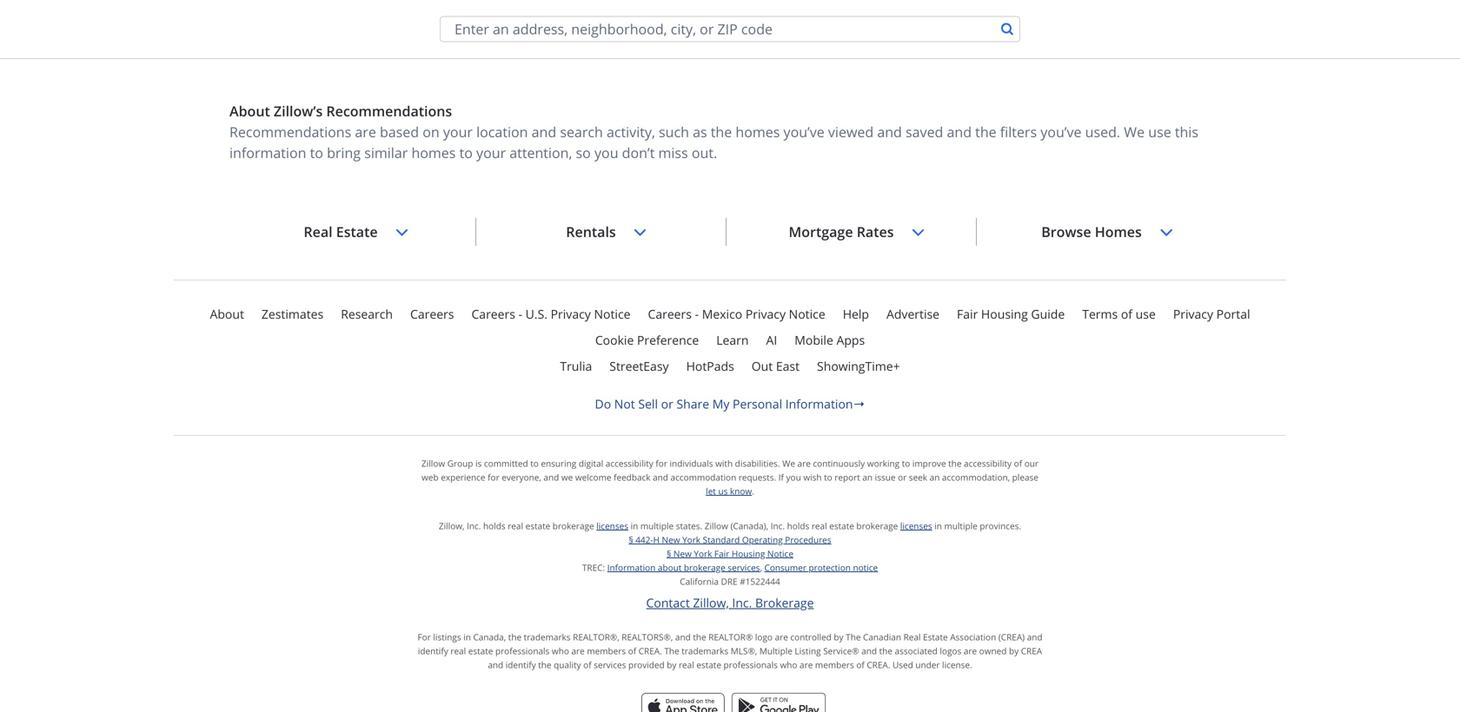 Task type: locate. For each thing, give the bounding box(es) containing it.
trulia link
[[560, 356, 592, 377]]

§ up the about
[[667, 548, 671, 560]]

realtor®
[[709, 632, 753, 644]]

in right listings
[[463, 632, 471, 644]]

1 vertical spatial homes
[[411, 143, 456, 162]]

of right the terms
[[1121, 306, 1133, 322]]

careers right research
[[410, 306, 454, 322]]

1 vertical spatial §
[[667, 548, 671, 560]]

fair
[[957, 306, 978, 322], [714, 548, 729, 560]]

and
[[532, 123, 556, 141], [877, 123, 902, 141], [947, 123, 972, 141], [544, 472, 559, 484], [653, 472, 668, 484], [675, 632, 691, 644], [1027, 632, 1043, 644], [861, 646, 877, 658], [488, 660, 503, 671]]

0 horizontal spatial licenses
[[596, 521, 628, 532]]

-
[[518, 306, 522, 322], [695, 306, 699, 322]]

information down east
[[785, 396, 853, 412]]

you inside about zillow's recommendations recommendations are based on your location and search activity, such as the homes you've viewed and saved and the filters you've used. we use this information to bring similar homes to your attention, so you don't miss out.
[[594, 143, 618, 162]]

1 horizontal spatial who
[[780, 660, 797, 671]]

trec:
[[582, 562, 605, 574]]

holds
[[483, 521, 506, 532], [787, 521, 809, 532]]

trulia
[[560, 358, 592, 375]]

0 horizontal spatial you've
[[784, 123, 825, 141]]

use inside about zillow's recommendations recommendations are based on your location and search activity, such as the homes you've viewed and saved and the filters you've used. we use this information to bring similar homes to your attention, so you don't miss out.
[[1148, 123, 1171, 141]]

real
[[337, 3, 357, 14]]

3 careers from the left
[[648, 306, 692, 322]]

provided inside for listings in canada, the trademarks realtor®, realtors®, and the realtor® logo are controlled by the canadian real estate association (crea) and identify real estate professionals who are members of crea. the trademarks mls®, multiple listing service® and the associated logos are owned by crea and identify the quality of services provided by real estate professionals who are members of crea. used under license.
[[628, 660, 665, 671]]

in up 442-
[[631, 521, 638, 532]]

for left individuals
[[656, 458, 667, 470]]

zillow up web
[[422, 458, 445, 470]]

zillow
[[422, 458, 445, 470], [705, 521, 728, 532]]

accessibility up feedback
[[606, 458, 653, 470]]

mortgage
[[789, 223, 853, 241]]

1 vertical spatial provided
[[628, 660, 665, 671]]

0 horizontal spatial we
[[782, 458, 795, 470]]

1 vertical spatial members
[[815, 660, 854, 671]]

careers up preference
[[648, 306, 692, 322]]

the down realtors®,
[[664, 646, 679, 658]]

0 vertical spatial use
[[1148, 123, 1171, 141]]

0 vertical spatial services
[[728, 562, 760, 574]]

real up the associated
[[904, 632, 921, 644]]

0 vertical spatial your
[[443, 123, 473, 141]]

0 horizontal spatial real
[[304, 223, 333, 241]]

or
[[661, 396, 673, 412], [898, 472, 907, 484]]

1 horizontal spatial -
[[695, 306, 699, 322]]

about inside about zillow's recommendations recommendations are based on your location and search activity, such as the homes you've viewed and saved and the filters you've used. we use this information to bring similar homes to your attention, so you don't miss out.
[[229, 102, 270, 120]]

1 horizontal spatial brokerage
[[684, 562, 725, 574]]

2 privacy from the left
[[746, 306, 786, 322]]

1 an from the left
[[863, 472, 873, 484]]

zillow inside "zillow group is committed to ensuring digital accessibility for individuals with disabilities. we are continuously working to improve the accessibility of our web experience for everyone, and we welcome feedback and accommodation requests. if you wish to report an issue or seek an accommodation, please let us know ."
[[422, 458, 445, 470]]

- left u.s.
[[518, 306, 522, 322]]

we up if
[[782, 458, 795, 470]]

notice up cookie
[[594, 306, 631, 322]]

learn link
[[716, 330, 749, 351]]

professionals down canada,
[[495, 646, 550, 658]]

licenses link down seek
[[900, 521, 932, 532]]

1 horizontal spatial licenses link
[[900, 521, 932, 532]]

fair right advertise link
[[957, 306, 978, 322]]

you right if
[[786, 472, 801, 484]]

members
[[587, 646, 626, 658], [815, 660, 854, 671]]

international
[[268, 3, 335, 14]]

1 holds from the left
[[483, 521, 506, 532]]

professionals down mls®,
[[724, 660, 778, 671]]

you
[[594, 143, 618, 162], [786, 472, 801, 484]]

1 horizontal spatial careers
[[471, 306, 515, 322]]

zillow up standard
[[705, 521, 728, 532]]

rentals
[[566, 223, 616, 241]]

licenses link up the trec:
[[596, 521, 628, 532]]

0 horizontal spatial the
[[664, 646, 679, 658]]

an down improve at bottom
[[930, 472, 940, 484]]

filters
[[1000, 123, 1037, 141]]

app store logo image
[[641, 694, 725, 713]]

our
[[1024, 458, 1039, 470]]

- for mexico
[[695, 306, 699, 322]]

1 horizontal spatial or
[[898, 472, 907, 484]]

to left attention, at the top of the page
[[459, 143, 473, 162]]

york down standard
[[694, 548, 712, 560]]

about up information
[[229, 102, 270, 120]]

1 privacy from the left
[[551, 306, 591, 322]]

1 horizontal spatial estate
[[923, 632, 948, 644]]

zillow, down california at left
[[693, 595, 729, 611]]

1 horizontal spatial you've
[[1041, 123, 1082, 141]]

h
[[653, 535, 660, 546]]

information down 442-
[[607, 562, 656, 574]]

privacy left the portal
[[1173, 306, 1213, 322]]

zestimates
[[262, 306, 323, 322]]

or left seek
[[898, 472, 907, 484]]

not
[[614, 396, 635, 412]]

0 horizontal spatial accessibility
[[606, 458, 653, 470]]

real down everyone,
[[508, 521, 523, 532]]

0 vertical spatial fair
[[957, 306, 978, 322]]

are up similar
[[355, 123, 376, 141]]

services down the § new york fair housing notice link
[[728, 562, 760, 574]]

or right sell
[[661, 396, 673, 412]]

,
[[760, 562, 762, 574]]

dre
[[721, 576, 738, 588]]

1 vertical spatial services
[[594, 660, 626, 671]]

0 vertical spatial professionals
[[495, 646, 550, 658]]

brokerage up california at left
[[684, 562, 725, 574]]

about for about
[[210, 306, 244, 322]]

0 horizontal spatial members
[[587, 646, 626, 658]]

1 vertical spatial you
[[786, 472, 801, 484]]

recommendations down the zillow's
[[229, 123, 351, 141]]

2 you've from the left
[[1041, 123, 1082, 141]]

of right quality
[[583, 660, 592, 671]]

use
[[1148, 123, 1171, 141], [1136, 306, 1156, 322]]

homes down on in the top left of the page
[[411, 143, 456, 162]]

1 vertical spatial listing
[[795, 646, 821, 658]]

multiple left provinces.
[[944, 521, 978, 532]]

1 horizontal spatial multiple
[[944, 521, 978, 532]]

if
[[779, 472, 784, 484]]

share
[[677, 396, 709, 412]]

2 horizontal spatial careers
[[648, 306, 692, 322]]

0 horizontal spatial your
[[443, 123, 473, 141]]

housing
[[981, 306, 1028, 322], [732, 548, 765, 560]]

careers - mexico privacy notice
[[648, 306, 825, 322]]

and up crea
[[1027, 632, 1043, 644]]

the left realtor®
[[693, 632, 706, 644]]

0 vertical spatial you
[[594, 143, 618, 162]]

0 horizontal spatial holds
[[483, 521, 506, 532]]

0 vertical spatial we
[[1124, 123, 1145, 141]]

- inside 'link'
[[518, 306, 522, 322]]

1 horizontal spatial homes
[[736, 123, 780, 141]]

by up service®
[[834, 632, 844, 644]]

feedback
[[614, 472, 651, 484]]

1 vertical spatial real
[[904, 632, 921, 644]]

you've left the used.
[[1041, 123, 1082, 141]]

#1522444
[[740, 576, 780, 588]]

in inside for listings in canada, the trademarks realtor®, realtors®, and the realtor® logo are controlled by the canadian real estate association (crea) and identify real estate professionals who are members of crea. the trademarks mls®, multiple listing service® and the associated logos are owned by crea and identify the quality of services provided by real estate professionals who are members of crea. used under license.
[[463, 632, 471, 644]]

careers - u.s. privacy notice link
[[471, 304, 631, 325]]

1 horizontal spatial the
[[846, 632, 861, 644]]

provided left njmls
[[565, 17, 601, 28]]

privacy for u.s.
[[551, 306, 591, 322]]

and up attention, at the top of the page
[[532, 123, 556, 141]]

0 vertical spatial provided
[[565, 17, 601, 28]]

accessibility up accommodation,
[[964, 458, 1012, 470]]

0 horizontal spatial listing
[[536, 17, 562, 28]]

0 horizontal spatial housing
[[732, 548, 765, 560]]

do
[[595, 396, 611, 412]]

and down ensuring at bottom left
[[544, 472, 559, 484]]

careers left u.s.
[[471, 306, 515, 322]]

brokerage up notice
[[856, 521, 898, 532]]

0 vertical spatial listing
[[536, 17, 562, 28]]

and left saved
[[877, 123, 902, 141]]

1 vertical spatial fair
[[714, 548, 729, 560]]

0 vertical spatial the
[[846, 632, 861, 644]]

california
[[680, 576, 719, 588]]

the up service®
[[846, 632, 861, 644]]

housing up ","
[[732, 548, 765, 560]]

0 horizontal spatial fair
[[714, 548, 729, 560]]

0 vertical spatial who
[[552, 646, 569, 658]]

0 horizontal spatial careers
[[410, 306, 454, 322]]

new right h
[[662, 535, 680, 546]]

1 horizontal spatial information
[[785, 396, 853, 412]]

1 vertical spatial new
[[673, 548, 692, 560]]

1 horizontal spatial we
[[1124, 123, 1145, 141]]

estate down "bring"
[[336, 223, 378, 241]]

0 horizontal spatial an
[[863, 472, 873, 484]]

0 vertical spatial real
[[304, 223, 333, 241]]

1 vertical spatial about
[[210, 306, 244, 322]]

services
[[728, 562, 760, 574], [594, 660, 626, 671]]

2 licenses from the left
[[900, 521, 932, 532]]

identify down canada,
[[506, 660, 536, 671]]

listing down controlled
[[795, 646, 821, 658]]

real estate
[[304, 223, 378, 241]]

1 vertical spatial york
[[694, 548, 712, 560]]

consumer protection notice link
[[764, 562, 878, 574]]

0 vertical spatial members
[[587, 646, 626, 658]]

holds down everyone,
[[483, 521, 506, 532]]

you've
[[784, 123, 825, 141], [1041, 123, 1082, 141]]

we right the used.
[[1124, 123, 1145, 141]]

0 vertical spatial york
[[682, 535, 701, 546]]

zillow's
[[274, 102, 323, 120]]

1 - from the left
[[518, 306, 522, 322]]

recommendations
[[326, 102, 452, 120], [229, 123, 351, 141]]

0 vertical spatial for
[[656, 458, 667, 470]]

use right the terms
[[1136, 306, 1156, 322]]

1 horizontal spatial privacy
[[746, 306, 786, 322]]

1 horizontal spatial listing
[[795, 646, 821, 658]]

→
[[853, 396, 865, 412]]

0 horizontal spatial for
[[488, 472, 499, 484]]

1 accessibility from the left
[[606, 458, 653, 470]]

google play logo image
[[732, 694, 826, 713]]

realtors®,
[[622, 632, 673, 644]]

1 you've from the left
[[784, 123, 825, 141]]

research link
[[341, 304, 393, 325]]

who down multiple
[[780, 660, 797, 671]]

brokerage
[[755, 595, 814, 611]]

notice inside 'link'
[[594, 306, 631, 322]]

0 vertical spatial zillow
[[422, 458, 445, 470]]

0 horizontal spatial who
[[552, 646, 569, 658]]

2 - from the left
[[695, 306, 699, 322]]

0 horizontal spatial in
[[463, 632, 471, 644]]

the right as
[[711, 123, 732, 141]]

1 horizontal spatial holds
[[787, 521, 809, 532]]

u.s.
[[526, 306, 548, 322]]

and right realtors®,
[[675, 632, 691, 644]]

committed
[[484, 458, 528, 470]]

1 horizontal spatial licenses
[[900, 521, 932, 532]]

list
[[209, 0, 1252, 52]]

fair down standard
[[714, 548, 729, 560]]

0 horizontal spatial multiple
[[640, 521, 674, 532]]

1 horizontal spatial fair
[[957, 306, 978, 322]]

1 vertical spatial information
[[607, 562, 656, 574]]

1 horizontal spatial accessibility
[[964, 458, 1012, 470]]

real down "bring"
[[304, 223, 333, 241]]

1 vertical spatial the
[[664, 646, 679, 658]]

you inside "zillow group is committed to ensuring digital accessibility for individuals with disabilities. we are continuously working to improve the accessibility of our web experience for everyone, and we welcome feedback and accommodation requests. if you wish to report an issue or seek an accommodation, please let us know ."
[[786, 472, 801, 484]]

who up quality
[[552, 646, 569, 658]]

1 horizontal spatial crea.
[[867, 660, 890, 671]]

trademarks up quality
[[524, 632, 571, 644]]

your right on in the top left of the page
[[443, 123, 473, 141]]

estate inside dropdown button
[[336, 223, 378, 241]]

0 vertical spatial identify
[[418, 646, 448, 658]]

1 horizontal spatial trademarks
[[682, 646, 728, 658]]

1 horizontal spatial housing
[[981, 306, 1028, 322]]

is
[[475, 458, 482, 470]]

estate up logos
[[923, 632, 948, 644]]

1 vertical spatial zillow,
[[693, 595, 729, 611]]

1 horizontal spatial your
[[476, 143, 506, 162]]

guide
[[1031, 306, 1065, 322]]

privacy right u.s.
[[551, 306, 591, 322]]

your down location at the top of page
[[476, 143, 506, 162]]

procedures
[[785, 535, 831, 546]]

terms
[[1082, 306, 1118, 322]]

0 vertical spatial estate
[[336, 223, 378, 241]]

careers link
[[410, 304, 454, 325]]

realtor®,
[[573, 632, 619, 644]]

0 vertical spatial zillow,
[[439, 521, 465, 532]]

1 vertical spatial housing
[[732, 548, 765, 560]]

or inside "zillow group is committed to ensuring digital accessibility for individuals with disabilities. we are continuously working to improve the accessibility of our web experience for everyone, and we welcome feedback and accommodation requests. if you wish to report an issue or seek an accommodation, please let us know ."
[[898, 472, 907, 484]]

0 horizontal spatial §
[[629, 535, 633, 546]]

by inside the christie's international real estate group-paramus listing provided by njmls
[[603, 17, 613, 28]]

of down service®
[[856, 660, 865, 671]]

inc. up operating
[[771, 521, 785, 532]]

group
[[843, 0, 1143, 37]]

york
[[682, 535, 701, 546], [694, 548, 712, 560]]

notice up mobile
[[789, 306, 825, 322]]

crea
[[1021, 646, 1042, 658]]

information
[[229, 143, 306, 162]]

search image
[[1000, 22, 1014, 36]]

1 horizontal spatial services
[[728, 562, 760, 574]]

housing inside zillow, inc. holds real estate brokerage licenses in multiple states. zillow (canada), inc. holds real estate brokerage licenses in multiple provinces. § 442-h new york standard operating procedures § new york fair housing notice trec: information about brokerage services , consumer protection notice california dre #1522444 contact zillow, inc. brokerage
[[732, 548, 765, 560]]

do not sell or share my personal information →
[[595, 396, 865, 412]]

out
[[752, 358, 773, 375]]

of inside terms of use link
[[1121, 306, 1133, 322]]

you right the so
[[594, 143, 618, 162]]

1 horizontal spatial real
[[904, 632, 921, 644]]

used.
[[1085, 123, 1120, 141]]

the down canadian
[[879, 646, 893, 658]]

showingtime+ link
[[817, 356, 900, 377]]

logos
[[940, 646, 961, 658]]

1 vertical spatial zillow
[[705, 521, 728, 532]]

fair housing guide
[[957, 306, 1065, 322]]

zillow,
[[439, 521, 465, 532], [693, 595, 729, 611]]

continuously
[[813, 458, 865, 470]]

real estate button
[[290, 211, 419, 253]]

controlled
[[790, 632, 832, 644]]

privacy inside 'link'
[[551, 306, 591, 322]]

information
[[785, 396, 853, 412], [607, 562, 656, 574]]

0 vertical spatial housing
[[981, 306, 1028, 322]]

0 vertical spatial about
[[229, 102, 270, 120]]

0 horizontal spatial provided
[[565, 17, 601, 28]]

housing left guide
[[981, 306, 1028, 322]]

1 vertical spatial trademarks
[[682, 646, 728, 658]]

identify down for
[[418, 646, 448, 658]]

2 careers from the left
[[471, 306, 515, 322]]

members down service®
[[815, 660, 854, 671]]

provided down realtors®,
[[628, 660, 665, 671]]

1 vertical spatial we
[[782, 458, 795, 470]]

used
[[893, 660, 913, 671]]

1 careers from the left
[[410, 306, 454, 322]]

new up information about brokerage services link
[[673, 548, 692, 560]]

use left this at the top of the page
[[1148, 123, 1171, 141]]

1 multiple from the left
[[640, 521, 674, 532]]

wish
[[803, 472, 822, 484]]

licenses link
[[596, 521, 628, 532], [900, 521, 932, 532]]

0 vertical spatial or
[[661, 396, 673, 412]]

listing inside the christie's international real estate group-paramus listing provided by njmls
[[536, 17, 562, 28]]

real inside dropdown button
[[304, 223, 333, 241]]

working
[[867, 458, 900, 470]]

§ new york fair housing notice link
[[667, 548, 793, 560]]

quality
[[554, 660, 581, 671]]

- for u.s.
[[518, 306, 522, 322]]

research
[[341, 306, 393, 322]]

listing left njmls
[[536, 17, 562, 28]]

estate up procedures
[[829, 521, 854, 532]]

sell
[[638, 396, 658, 412]]

careers inside 'link'
[[471, 306, 515, 322]]

0 horizontal spatial information
[[607, 562, 656, 574]]

recommendations up based
[[326, 102, 452, 120]]



Task type: vqa. For each thing, say whether or not it's contained in the screenshot.
PROCEDURES
yes



Task type: describe. For each thing, give the bounding box(es) containing it.
1 horizontal spatial for
[[656, 458, 667, 470]]

0 horizontal spatial crea.
[[639, 646, 662, 658]]

1 vertical spatial who
[[780, 660, 797, 671]]

estate inside for listings in canada, the trademarks realtor®, realtors®, and the realtor® logo are controlled by the canadian real estate association (crea) and identify real estate professionals who are members of crea. the trademarks mls®, multiple listing service® and the associated logos are owned by crea and identify the quality of services provided by real estate professionals who are members of crea. used under license.
[[923, 632, 948, 644]]

2 horizontal spatial inc.
[[771, 521, 785, 532]]

we inside about zillow's recommendations recommendations are based on your location and search activity, such as the homes you've viewed and saved and the filters you've used. we use this information to bring similar homes to your attention, so you don't miss out.
[[1124, 123, 1145, 141]]

we inside "zillow group is committed to ensuring digital accessibility for individuals with disabilities. we are continuously working to improve the accessibility of our web experience for everyone, and we welcome feedback and accommodation requests. if you wish to report an issue or seek an accommodation, please let us know ."
[[782, 458, 795, 470]]

2 horizontal spatial in
[[934, 521, 942, 532]]

let us know link
[[706, 486, 752, 498]]

are up quality
[[571, 646, 585, 658]]

about zillow's recommendations recommendations are based on your location and search activity, such as the homes you've viewed and saved and the filters you've used. we use this information to bring similar homes to your attention, so you don't miss out.
[[229, 102, 1199, 162]]

1 licenses from the left
[[596, 521, 628, 532]]

1 horizontal spatial in
[[631, 521, 638, 532]]

help link
[[843, 304, 869, 325]]

are inside "zillow group is committed to ensuring digital accessibility for individuals with disabilities. we are continuously working to improve the accessibility of our web experience for everyone, and we welcome feedback and accommodation requests. if you wish to report an issue or seek an accommodation, please let us know ."
[[797, 458, 811, 470]]

such
[[659, 123, 689, 141]]

browse homes
[[1041, 223, 1142, 241]]

of inside "zillow group is committed to ensuring digital accessibility for individuals with disabilities. we are continuously working to improve the accessibility of our web experience for everyone, and we welcome feedback and accommodation requests. if you wish to report an issue or seek an accommodation, please let us know ."
[[1014, 458, 1022, 470]]

associated
[[895, 646, 938, 658]]

out east link
[[752, 356, 800, 377]]

careers - u.s. privacy notice
[[471, 306, 631, 322]]

location
[[476, 123, 528, 141]]

(canada),
[[730, 521, 768, 532]]

improve
[[912, 458, 946, 470]]

notice for careers - mexico privacy notice
[[789, 306, 825, 322]]

list containing christie's international real estate group-paramus
[[209, 0, 1252, 52]]

homes
[[1095, 223, 1142, 241]]

under
[[916, 660, 940, 671]]

3 privacy from the left
[[1173, 306, 1213, 322]]

seek
[[909, 472, 927, 484]]

Search text field
[[441, 17, 992, 41]]

estate
[[359, 3, 389, 14]]

notice for careers - u.s. privacy notice
[[594, 306, 631, 322]]

1 vertical spatial recommendations
[[229, 123, 351, 141]]

careers for careers
[[410, 306, 454, 322]]

0 vertical spatial homes
[[736, 123, 780, 141]]

0 horizontal spatial inc.
[[467, 521, 481, 532]]

services inside for listings in canada, the trademarks realtor®, realtors®, and the realtor® logo are controlled by the canadian real estate association (crea) and identify real estate professionals who are members of crea. the trademarks mls®, multiple listing service® and the associated logos are owned by crea and identify the quality of services provided by real estate professionals who are members of crea. used under license.
[[594, 660, 626, 671]]

zillow group is committed to ensuring digital accessibility for individuals with disabilities. we are continuously working to improve the accessibility of our web experience for everyone, and we welcome feedback and accommodation requests. if you wish to report an issue or seek an accommodation, please let us know .
[[422, 458, 1039, 498]]

2 an from the left
[[930, 472, 940, 484]]

fair housing guide link
[[957, 304, 1065, 325]]

to left "bring"
[[310, 143, 323, 162]]

and right saved
[[947, 123, 972, 141]]

§ 442-h new york standard operating procedures link
[[629, 535, 831, 546]]

apps
[[837, 332, 865, 349]]

contact zillow, inc. brokerage link
[[424, 595, 1036, 611]]

1 licenses link from the left
[[596, 521, 628, 532]]

experience
[[441, 472, 485, 484]]

protection
[[809, 562, 851, 574]]

mobile
[[795, 332, 833, 349]]

estate down everyone,
[[525, 521, 550, 532]]

ai
[[766, 332, 777, 349]]

privacy portal link
[[1173, 304, 1250, 325]]

2 licenses link from the left
[[900, 521, 932, 532]]

cookie
[[595, 332, 634, 349]]

are up multiple
[[775, 632, 788, 644]]

442-
[[636, 535, 653, 546]]

for
[[418, 632, 431, 644]]

privacy for mexico
[[746, 306, 786, 322]]

and down canadian
[[861, 646, 877, 658]]

careers for careers - mexico privacy notice
[[648, 306, 692, 322]]

0 vertical spatial trademarks
[[524, 632, 571, 644]]

estate down realtor®
[[696, 660, 721, 671]]

are down association
[[964, 646, 977, 658]]

disabilities.
[[735, 458, 780, 470]]

my
[[712, 396, 730, 412]]

preference
[[637, 332, 699, 349]]

0 vertical spatial recommendations
[[326, 102, 452, 120]]

notice
[[853, 562, 878, 574]]

by down realtors®,
[[667, 660, 677, 671]]

njmls
[[615, 17, 641, 28]]

states.
[[676, 521, 702, 532]]

fair inside zillow, inc. holds real estate brokerage licenses in multiple states. zillow (canada), inc. holds real estate brokerage licenses in multiple provinces. § 442-h new york standard operating procedures § new york fair housing notice trec: information about brokerage services , consumer protection notice california dre #1522444 contact zillow, inc. brokerage
[[714, 548, 729, 560]]

service®
[[823, 646, 859, 658]]

mortgage rates button
[[775, 211, 936, 253]]

christie's international real estate group-paramus group
[[216, 0, 515, 37]]

paramus
[[424, 3, 465, 14]]

by down (crea)
[[1009, 646, 1019, 658]]

this
[[1175, 123, 1199, 141]]

welcome
[[575, 472, 611, 484]]

ai link
[[766, 330, 777, 351]]

real inside for listings in canada, the trademarks realtor®, realtors®, and the realtor® logo are controlled by the canadian real estate association (crea) and identify real estate professionals who are members of crea. the trademarks mls®, multiple listing service® and the associated logos are owned by crea and identify the quality of services provided by real estate professionals who are members of crea. used under license.
[[904, 632, 921, 644]]

zillow, inc. holds real estate brokerage licenses in multiple states. zillow (canada), inc. holds real estate brokerage licenses in multiple provinces. § 442-h new york standard operating procedures § new york fair housing notice trec: information about brokerage services , consumer protection notice california dre #1522444 contact zillow, inc. brokerage
[[439, 521, 1021, 611]]

streeteasy link
[[610, 356, 669, 377]]

0 horizontal spatial zillow,
[[439, 521, 465, 532]]

privacy portal
[[1173, 306, 1250, 322]]

information inside zillow, inc. holds real estate brokerage licenses in multiple states. zillow (canada), inc. holds real estate brokerage licenses in multiple provinces. § 442-h new york standard operating procedures § new york fair housing notice trec: information about brokerage services , consumer protection notice california dre #1522444 contact zillow, inc. brokerage
[[607, 562, 656, 574]]

1 vertical spatial your
[[476, 143, 506, 162]]

2 multiple from the left
[[944, 521, 978, 532]]

hotpads link
[[686, 356, 734, 377]]

are inside about zillow's recommendations recommendations are based on your location and search activity, such as the homes you've viewed and saved and the filters you've used. we use this information to bring similar homes to your attention, so you don't miss out.
[[355, 123, 376, 141]]

similar
[[364, 143, 408, 162]]

1 horizontal spatial members
[[815, 660, 854, 671]]

mortgage rates
[[789, 223, 894, 241]]

streeteasy
[[610, 358, 669, 375]]

out east
[[752, 358, 800, 375]]

digital
[[579, 458, 603, 470]]

with
[[715, 458, 733, 470]]

real down listings
[[451, 646, 466, 658]]

0 horizontal spatial brokerage
[[553, 521, 594, 532]]

1 horizontal spatial professionals
[[724, 660, 778, 671]]

the inside "zillow group is committed to ensuring digital accessibility for individuals with disabilities. we are continuously working to improve the accessibility of our web experience for everyone, and we welcome feedback and accommodation requests. if you wish to report an issue or seek an accommodation, please let us know ."
[[948, 458, 962, 470]]

0 vertical spatial §
[[629, 535, 633, 546]]

ensuring
[[541, 458, 576, 470]]

browse
[[1041, 223, 1091, 241]]

about for about zillow's recommendations recommendations are based on your location and search activity, such as the homes you've viewed and saved and the filters you've used. we use this information to bring similar homes to your attention, so you don't miss out.
[[229, 102, 270, 120]]

of down realtors®,
[[628, 646, 636, 658]]

1 horizontal spatial inc.
[[732, 595, 752, 611]]

out.
[[692, 143, 717, 162]]

1 vertical spatial for
[[488, 472, 499, 484]]

report
[[835, 472, 860, 484]]

careers for careers - u.s. privacy notice
[[471, 306, 515, 322]]

accommodation
[[671, 472, 736, 484]]

are down controlled
[[800, 660, 813, 671]]

1 horizontal spatial §
[[667, 548, 671, 560]]

christie's
[[223, 3, 266, 14]]

to up seek
[[902, 458, 910, 470]]

0 vertical spatial new
[[662, 535, 680, 546]]

2 horizontal spatial brokerage
[[856, 521, 898, 532]]

services inside zillow, inc. holds real estate brokerage licenses in multiple states. zillow (canada), inc. holds real estate brokerage licenses in multiple provinces. § 442-h new york standard operating procedures § new york fair housing notice trec: information about brokerage services , consumer protection notice california dre #1522444 contact zillow, inc. brokerage
[[728, 562, 760, 574]]

0 horizontal spatial homes
[[411, 143, 456, 162]]

mexico
[[702, 306, 742, 322]]

1 horizontal spatial identify
[[506, 660, 536, 671]]

notice inside zillow, inc. holds real estate brokerage licenses in multiple states. zillow (canada), inc. holds real estate brokerage licenses in multiple provinces. § 442-h new york standard operating procedures § new york fair housing notice trec: information about brokerage services , consumer protection notice california dre #1522444 contact zillow, inc. brokerage
[[767, 548, 793, 560]]

so
[[576, 143, 591, 162]]

provided inside the christie's international real estate group-paramus listing provided by njmls
[[565, 17, 601, 28]]

2 holds from the left
[[787, 521, 809, 532]]

based
[[380, 123, 419, 141]]

2 accessibility from the left
[[964, 458, 1012, 470]]

0 vertical spatial information
[[785, 396, 853, 412]]

real up procedures
[[812, 521, 827, 532]]

rentals button
[[552, 211, 658, 253]]

1 horizontal spatial zillow,
[[693, 595, 729, 611]]

the left quality
[[538, 660, 551, 671]]

and down canada,
[[488, 660, 503, 671]]

the left filters
[[975, 123, 997, 141]]

estate down canada,
[[468, 646, 493, 658]]

zillow inside zillow, inc. holds real estate brokerage licenses in multiple states. zillow (canada), inc. holds real estate brokerage licenses in multiple provinces. § 442-h new york standard operating procedures § new york fair housing notice trec: information about brokerage services , consumer protection notice california dre #1522444 contact zillow, inc. brokerage
[[705, 521, 728, 532]]

attention,
[[510, 143, 572, 162]]

listings
[[433, 632, 461, 644]]

real up 'app store logo'
[[679, 660, 694, 671]]

and right feedback
[[653, 472, 668, 484]]

1 vertical spatial use
[[1136, 306, 1156, 322]]

to up everyone,
[[530, 458, 539, 470]]

the right canada,
[[508, 632, 522, 644]]

rates
[[857, 223, 894, 241]]

mls®,
[[731, 646, 757, 658]]

requests.
[[739, 472, 776, 484]]

on
[[423, 123, 440, 141]]

don't
[[622, 143, 655, 162]]

learn
[[716, 332, 749, 349]]

standard
[[703, 535, 740, 546]]

saved
[[906, 123, 943, 141]]

listing provided by njmls group
[[529, 0, 829, 37]]

multiple
[[759, 646, 793, 658]]

to right wish
[[824, 472, 832, 484]]

issue
[[875, 472, 896, 484]]

listing inside for listings in canada, the trademarks realtor®, realtors®, and the realtor® logo are controlled by the canadian real estate association (crea) and identify real estate professionals who are members of crea. the trademarks mls®, multiple listing service® and the associated logos are owned by crea and identify the quality of services provided by real estate professionals who are members of crea. used under license.
[[795, 646, 821, 658]]

for listings in canada, the trademarks realtor®, realtors®, and the realtor® logo are controlled by the canadian real estate association (crea) and identify real estate professionals who are members of crea. the trademarks mls®, multiple listing service® and the associated logos are owned by crea and identify the quality of services provided by real estate professionals who are members of crea. used under license.
[[418, 632, 1043, 671]]



